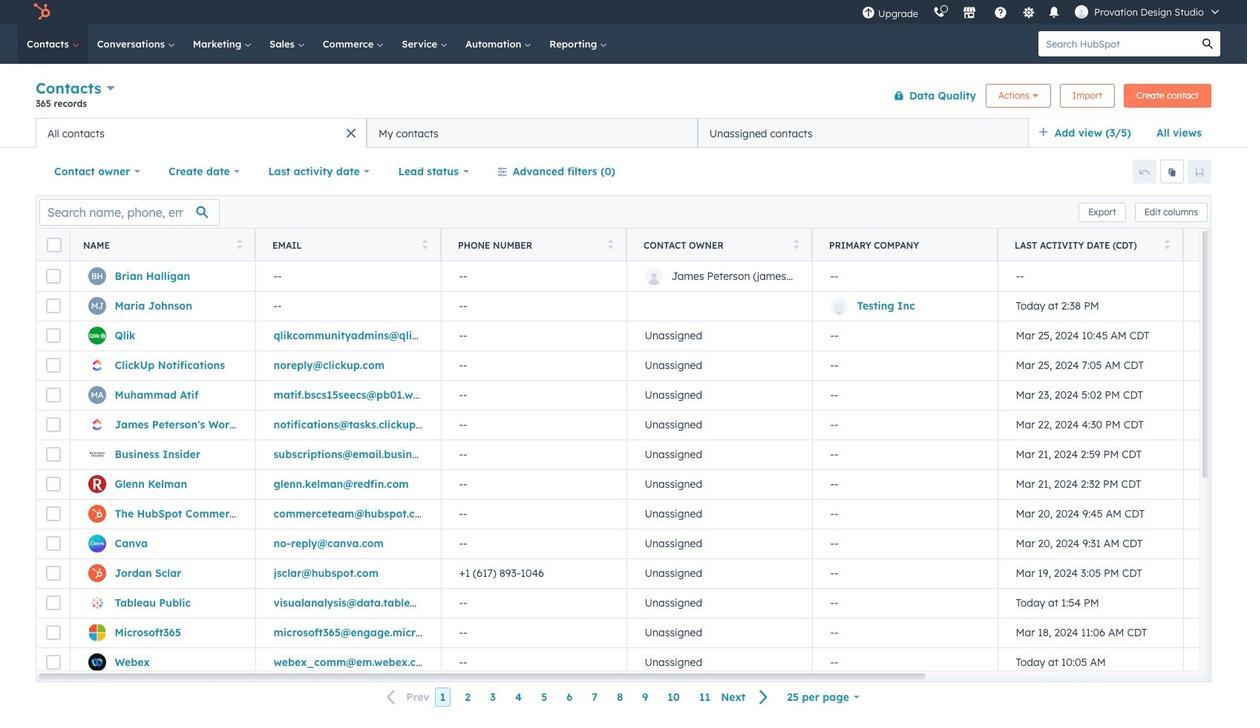 Task type: locate. For each thing, give the bounding box(es) containing it.
1 press to sort. image from the left
[[794, 239, 799, 249]]

press to sort. image for fifth press to sort. element
[[1165, 239, 1171, 249]]

1 press to sort. image from the left
[[237, 239, 242, 249]]

Search name, phone, email addresses, or company search field
[[39, 199, 220, 225]]

1 horizontal spatial press to sort. image
[[422, 239, 428, 249]]

2 press to sort. image from the left
[[422, 239, 428, 249]]

column header
[[813, 229, 999, 261]]

2 press to sort. element from the left
[[422, 239, 428, 251]]

press to sort. image
[[237, 239, 242, 249], [422, 239, 428, 249], [608, 239, 614, 249]]

2 horizontal spatial press to sort. image
[[608, 239, 614, 249]]

pagination navigation
[[378, 688, 778, 707]]

0 horizontal spatial press to sort. image
[[237, 239, 242, 249]]

0 horizontal spatial press to sort. image
[[794, 239, 799, 249]]

press to sort. element
[[237, 239, 242, 251], [422, 239, 428, 251], [608, 239, 614, 251], [794, 239, 799, 251], [1165, 239, 1171, 251]]

1 horizontal spatial press to sort. image
[[1165, 239, 1171, 249]]

Search HubSpot search field
[[1039, 31, 1196, 56]]

3 press to sort. image from the left
[[608, 239, 614, 249]]

2 press to sort. image from the left
[[1165, 239, 1171, 249]]

5 press to sort. element from the left
[[1165, 239, 1171, 251]]

press to sort. image
[[794, 239, 799, 249], [1165, 239, 1171, 249]]

3 press to sort. element from the left
[[608, 239, 614, 251]]

menu
[[855, 0, 1230, 24]]

4 press to sort. element from the left
[[794, 239, 799, 251]]

marketplaces image
[[963, 7, 977, 20]]

banner
[[36, 76, 1212, 118]]



Task type: describe. For each thing, give the bounding box(es) containing it.
james peterson image
[[1076, 5, 1089, 19]]

press to sort. image for 4th press to sort. element from right
[[422, 239, 428, 249]]

1 press to sort. element from the left
[[237, 239, 242, 251]]

press to sort. image for fourth press to sort. element
[[794, 239, 799, 249]]

press to sort. image for 3rd press to sort. element from the right
[[608, 239, 614, 249]]

press to sort. image for 1st press to sort. element from the left
[[237, 239, 242, 249]]



Task type: vqa. For each thing, say whether or not it's contained in the screenshot.
BE to the middle
no



